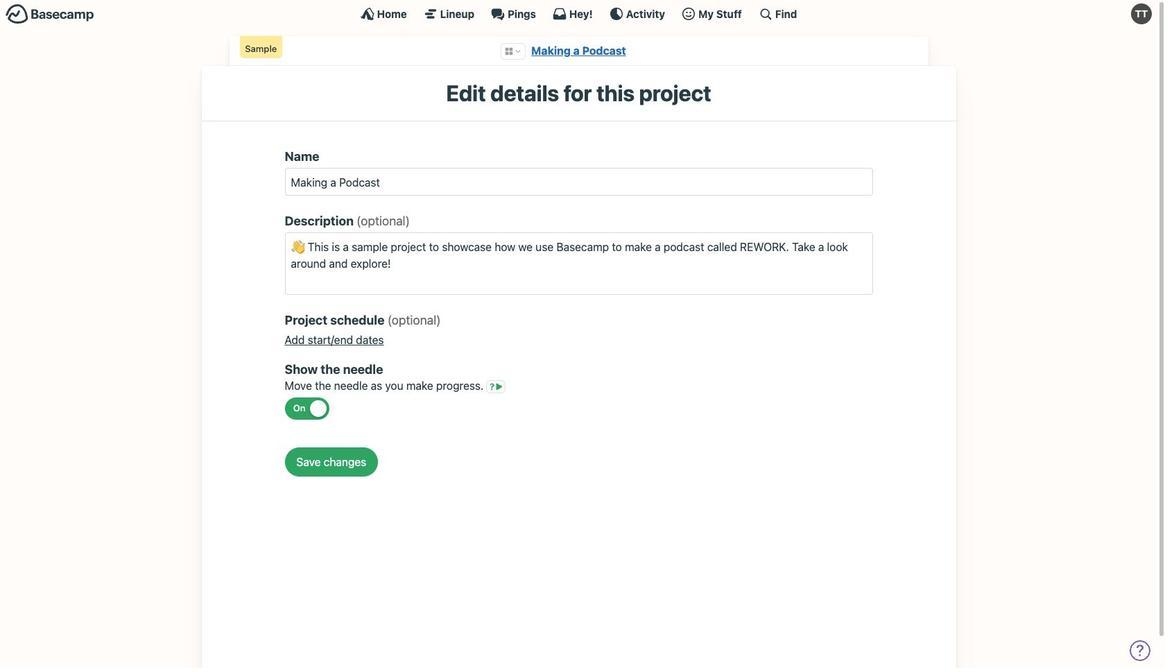 Task type: locate. For each thing, give the bounding box(es) containing it.
main element
[[0, 0, 1158, 27]]

see how it works image
[[487, 380, 506, 393]]

terry turtle image
[[1132, 3, 1153, 24]]

None submit
[[285, 448, 378, 477]]

None text field
[[285, 168, 873, 196], [285, 233, 873, 295], [285, 168, 873, 196], [285, 233, 873, 295]]



Task type: vqa. For each thing, say whether or not it's contained in the screenshot.
Main element in the top of the page
yes



Task type: describe. For each thing, give the bounding box(es) containing it.
keyboard shortcut: ⌘ + / image
[[759, 7, 773, 21]]

switch accounts image
[[6, 3, 94, 25]]

breadcrumb element
[[229, 36, 929, 66]]



